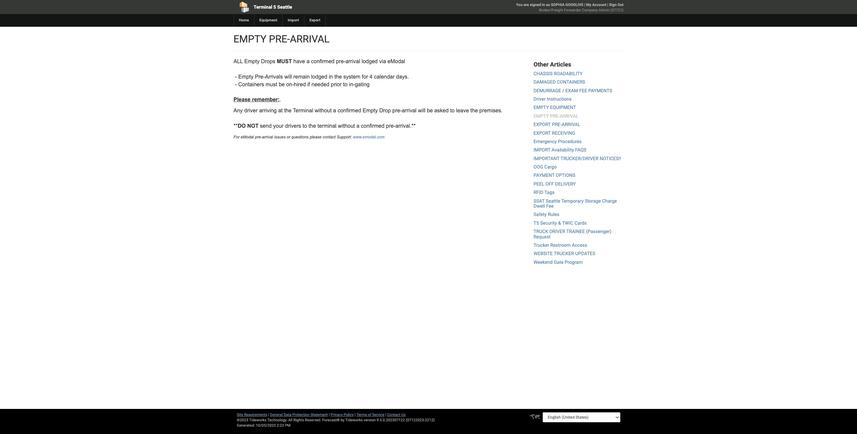 Task type: locate. For each thing, give the bounding box(es) containing it.
to left in-
[[343, 82, 348, 87]]

empty inside - empty pre-arrivals will remain lodged in the system for 4 calendar days. - containers must be on-hired if needed prior to in-gating
[[238, 74, 253, 80]]

the up prior
[[334, 74, 342, 80]]

arrival down export link
[[290, 33, 330, 45]]

technology.
[[267, 419, 287, 423]]

2 vertical spatial confirmed
[[361, 123, 384, 129]]

2 vertical spatial to
[[303, 123, 307, 129]]

2 vertical spatial pre-
[[552, 122, 562, 127]]

rights
[[293, 419, 304, 423]]

1 vertical spatial a
[[333, 108, 336, 114]]

a up the www.emodal.com "link"
[[356, 123, 359, 129]]

| left sign
[[607, 3, 608, 7]]

1 vertical spatial emodal
[[241, 135, 254, 139]]

to right drivers
[[303, 123, 307, 129]]

procedures
[[558, 139, 582, 144]]

will
[[284, 74, 292, 80], [418, 108, 425, 114]]

receiving
[[552, 130, 575, 136]]

1 horizontal spatial terminal
[[293, 108, 313, 114]]

1 horizontal spatial seattle
[[546, 198, 560, 204]]

other
[[534, 61, 549, 68]]

terminal 5 seattle link
[[234, 0, 390, 14]]

1 vertical spatial to
[[450, 108, 455, 114]]

1 vertical spatial empty
[[238, 74, 253, 80]]

exam
[[565, 88, 578, 93]]

0 vertical spatial without
[[315, 108, 332, 114]]

pre- right drop
[[392, 108, 402, 114]]

arrival down send
[[262, 135, 273, 139]]

roadability
[[554, 71, 583, 76]]

2 horizontal spatial arrival
[[402, 108, 417, 114]]

seattle down tags
[[546, 198, 560, 204]]

safety rules link
[[534, 212, 559, 217]]

1 vertical spatial seattle
[[546, 198, 560, 204]]

driver
[[244, 108, 258, 114]]

out
[[618, 3, 624, 7]]

1 vertical spatial pre-
[[550, 113, 560, 119]]

1 horizontal spatial without
[[338, 123, 355, 129]]

the right 'leave'
[[470, 108, 478, 114]]

weekend
[[534, 260, 553, 265]]

storage
[[585, 198, 601, 204]]

program
[[565, 260, 583, 265]]

1 vertical spatial export
[[534, 130, 551, 136]]

important
[[534, 156, 560, 161]]

access
[[572, 243, 587, 248]]

0 vertical spatial be
[[279, 82, 285, 87]]

0 horizontal spatial be
[[279, 82, 285, 87]]

rules
[[548, 212, 559, 217]]

(57721)
[[610, 8, 624, 12]]

1 horizontal spatial in
[[542, 3, 545, 7]]

in inside you are signed in as sophia goodlive | my account | sign out broker/freight forwarder company admin (57721)
[[542, 3, 545, 7]]

2 vertical spatial arrival
[[562, 122, 580, 127]]

the up for emodal pre-arrival issues or questions please contact support: www.emodal.com on the top of the page
[[309, 123, 316, 129]]

pre- up 'export receiving' link
[[552, 122, 562, 127]]

seattle
[[277, 4, 292, 10], [546, 198, 560, 204]]

be left "asked"
[[427, 108, 433, 114]]

terminal left 5
[[254, 4, 272, 10]]

1 vertical spatial lodged
[[311, 74, 327, 80]]

0 horizontal spatial lodged
[[311, 74, 327, 80]]

at
[[278, 108, 283, 114]]

security
[[540, 221, 557, 226]]

2 - from the top
[[235, 82, 237, 87]]

demurrage / exam fee payments link
[[534, 88, 612, 93]]

version
[[364, 419, 376, 423]]

empty down home link
[[234, 33, 266, 45]]

0 vertical spatial empty
[[244, 59, 260, 64]]

empty right all
[[244, 59, 260, 64]]

export up 'export receiving' link
[[534, 122, 551, 127]]

0 vertical spatial arrival
[[290, 33, 330, 45]]

empty up containers at left top
[[238, 74, 253, 80]]

- left containers at left top
[[235, 82, 237, 87]]

terms
[[356, 413, 367, 418]]

arrival
[[290, 33, 330, 45], [560, 113, 578, 119], [562, 122, 580, 127]]

lodged left via
[[362, 59, 378, 64]]

driver instructions link
[[534, 96, 572, 102]]

2 horizontal spatial to
[[450, 108, 455, 114]]

confirmed up the www.emodal.com "link"
[[361, 123, 384, 129]]

will inside - empty pre-arrivals will remain lodged in the system for 4 calendar days. - containers must be on-hired if needed prior to in-gating
[[284, 74, 292, 80]]

0 horizontal spatial to
[[303, 123, 307, 129]]

peel off delivery link
[[534, 181, 576, 187]]

1 horizontal spatial be
[[427, 108, 433, 114]]

0 vertical spatial pre-
[[269, 33, 290, 45]]

confirmed up - empty pre-arrivals will remain lodged in the system for 4 calendar days. - containers must be on-hired if needed prior to in-gating
[[311, 59, 335, 64]]

export
[[309, 18, 320, 22]]

emergency procedures link
[[534, 139, 582, 144]]

1 vertical spatial arrival
[[402, 108, 417, 114]]

please remember: .
[[234, 97, 284, 103]]

pre- down empty equipment link
[[550, 113, 560, 119]]

arrival up system
[[346, 59, 360, 64]]

empty down empty equipment link
[[534, 113, 549, 119]]

www.emodal.com link
[[353, 135, 384, 139]]

export up emergency
[[534, 130, 551, 136]]

&
[[558, 221, 561, 226]]

pre- up system
[[336, 59, 346, 64]]

lodged up needed
[[311, 74, 327, 80]]

be inside - empty pre-arrivals will remain lodged in the system for 4 calendar days. - containers must be on-hired if needed prior to in-gating
[[279, 82, 285, 87]]

lodged
[[362, 59, 378, 64], [311, 74, 327, 80]]

please
[[234, 97, 251, 103]]

terminal up drivers
[[293, 108, 313, 114]]

without up support:
[[338, 123, 355, 129]]

pre- down equipment link
[[269, 33, 290, 45]]

-
[[235, 74, 237, 80], [235, 82, 237, 87]]

my
[[586, 3, 591, 7]]

will up on-
[[284, 74, 292, 80]]

contact
[[387, 413, 400, 418]]

statement
[[311, 413, 328, 418]]

0 vertical spatial in
[[542, 3, 545, 7]]

seattle right 5
[[277, 4, 292, 10]]

requirements
[[244, 413, 267, 418]]

2212)
[[425, 419, 435, 423]]

0 vertical spatial export
[[534, 122, 551, 127]]

premises.
[[479, 108, 503, 114]]

- empty pre-arrivals will remain lodged in the system for 4 calendar days. - containers must be on-hired if needed prior to in-gating
[[234, 74, 410, 87]]

1 vertical spatial will
[[418, 108, 425, 114]]

driver
[[549, 229, 565, 234]]

1 horizontal spatial arrival
[[346, 59, 360, 64]]

1 horizontal spatial lodged
[[362, 59, 378, 64]]

|
[[584, 3, 585, 7], [607, 3, 608, 7], [268, 413, 269, 418], [329, 413, 330, 418], [355, 413, 356, 418], [385, 413, 386, 418]]

1 vertical spatial empty
[[534, 105, 549, 110]]

arrival down equipment
[[560, 113, 578, 119]]

cargo
[[544, 164, 557, 170]]

notices!!
[[600, 156, 621, 161]]

1 vertical spatial without
[[338, 123, 355, 129]]

1 horizontal spatial will
[[418, 108, 425, 114]]

issues
[[274, 135, 286, 139]]

0 horizontal spatial in
[[329, 74, 333, 80]]

emodal right for on the left of page
[[241, 135, 254, 139]]

empty down driver
[[534, 105, 549, 110]]

0 vertical spatial will
[[284, 74, 292, 80]]

to left 'leave'
[[450, 108, 455, 114]]

t5
[[534, 221, 539, 226]]

broker/freight
[[539, 8, 563, 12]]

be
[[279, 82, 285, 87], [427, 108, 433, 114]]

oog
[[534, 164, 543, 170]]

not
[[247, 123, 259, 129]]

0 horizontal spatial seattle
[[277, 4, 292, 10]]

1 vertical spatial in
[[329, 74, 333, 80]]

1 horizontal spatial to
[[343, 82, 348, 87]]

1 - from the top
[[235, 74, 237, 80]]

0 vertical spatial emodal
[[388, 59, 405, 64]]

off
[[546, 181, 554, 187]]

2 vertical spatial a
[[356, 123, 359, 129]]

without up the ** do not send your drivers to the terminal without a confirmed pre-arrival.**
[[315, 108, 332, 114]]

faqs
[[575, 147, 586, 153]]

1 vertical spatial -
[[235, 82, 237, 87]]

arrival up arrival.**
[[402, 108, 417, 114]]

in up prior
[[329, 74, 333, 80]]

import availability faqs link
[[534, 147, 586, 153]]

0 vertical spatial terminal
[[254, 4, 272, 10]]

damaged
[[534, 79, 556, 85]]

questions
[[291, 135, 309, 139]]

via
[[379, 59, 386, 64]]

trucker
[[534, 243, 549, 248]]

0 vertical spatial seattle
[[277, 4, 292, 10]]

pre-
[[336, 59, 346, 64], [392, 108, 402, 114], [386, 123, 396, 129], [255, 135, 262, 139]]

twic
[[562, 221, 573, 226]]

any driver arriving at the terminal without a confirmed empty drop pre-arrival will be asked to leave the premises.
[[234, 108, 504, 114]]

will left "asked"
[[418, 108, 425, 114]]

in left as
[[542, 3, 545, 7]]

forwarder
[[564, 8, 581, 12]]

t5 security & twic cards link
[[534, 221, 587, 226]]

site
[[237, 413, 243, 418]]

be left on-
[[279, 82, 285, 87]]

www.emodal.com
[[353, 135, 384, 139]]

chassis roadability link
[[534, 71, 583, 76]]

confirmed down in-
[[338, 108, 361, 114]]

0 horizontal spatial terminal
[[254, 4, 272, 10]]

1 vertical spatial terminal
[[293, 108, 313, 114]]

0 vertical spatial -
[[235, 74, 237, 80]]

1 horizontal spatial a
[[333, 108, 336, 114]]

2 vertical spatial empty
[[363, 108, 378, 114]]

2 export from the top
[[534, 130, 551, 136]]

in-
[[349, 82, 355, 87]]

1 vertical spatial be
[[427, 108, 433, 114]]

service
[[372, 413, 384, 418]]

| up forecast®
[[329, 413, 330, 418]]

0 vertical spatial to
[[343, 82, 348, 87]]

- down all
[[235, 74, 237, 80]]

**
[[234, 123, 238, 129]]

0 horizontal spatial a
[[307, 59, 310, 64]]

terminal 5 seattle
[[254, 4, 292, 10]]

0 horizontal spatial will
[[284, 74, 292, 80]]

2 vertical spatial empty
[[534, 113, 549, 119]]

empty left drop
[[363, 108, 378, 114]]

2:23
[[277, 424, 284, 428]]

a right have
[[307, 59, 310, 64]]

a up terminal at the left top of page
[[333, 108, 336, 114]]

0 horizontal spatial arrival
[[262, 135, 273, 139]]

©2023 tideworks
[[237, 419, 266, 423]]

reserved.
[[305, 419, 321, 423]]

| left my
[[584, 3, 585, 7]]

1 horizontal spatial emodal
[[388, 59, 405, 64]]

emodal right via
[[388, 59, 405, 64]]

equipment
[[259, 18, 277, 22]]

arrival up receiving on the right top of the page
[[562, 122, 580, 127]]

tags
[[545, 190, 555, 195]]

the right the at
[[284, 108, 292, 114]]



Task type: vqa. For each thing, say whether or not it's contained in the screenshot.
the search
no



Task type: describe. For each thing, give the bounding box(es) containing it.
gating
[[355, 82, 370, 87]]

arriving
[[259, 108, 277, 114]]

emergency
[[534, 139, 557, 144]]

driver
[[534, 96, 546, 102]]

availability
[[552, 147, 574, 153]]

pre- down drop
[[386, 123, 396, 129]]

restroom
[[550, 243, 571, 248]]

your
[[273, 123, 284, 129]]

if
[[307, 82, 310, 87]]

to inside - empty pre-arrivals will remain lodged in the system for 4 calendar days. - containers must be on-hired if needed prior to in-gating
[[343, 82, 348, 87]]

my account link
[[586, 3, 606, 7]]

1 vertical spatial arrival
[[560, 113, 578, 119]]

terms of service link
[[356, 413, 384, 418]]

charge
[[602, 198, 617, 204]]

are
[[524, 3, 529, 7]]

updates
[[575, 251, 595, 257]]

protection
[[292, 413, 310, 418]]

trucker/driver
[[561, 156, 599, 161]]

pm
[[285, 424, 291, 428]]

must
[[266, 82, 277, 87]]

all
[[288, 419, 293, 423]]

trucker restroom access link
[[534, 243, 587, 248]]

seattle inside other articles chassis roadability damaged containers demurrage / exam fee payments driver instructions empty equipment empty pre-arrival export pre-arrival export receiving emergency procedures import availability faqs important trucker/driver notices!! oog cargo payment options peel off delivery rfid tags ssat seattle temporary storage charge dwell fee safety rules t5 security & twic cards truck driver trainee (passenger) request trucker restroom access website trucker updates weekend gate program
[[546, 198, 560, 204]]

trainee
[[566, 229, 585, 234]]

1 export from the top
[[534, 122, 551, 127]]

calendar
[[374, 74, 395, 80]]

safety
[[534, 212, 547, 217]]

needed
[[312, 82, 329, 87]]

0 horizontal spatial without
[[315, 108, 332, 114]]

important trucker/driver notices!! link
[[534, 156, 621, 161]]

chassis
[[534, 71, 553, 76]]

asked
[[434, 108, 449, 114]]

10/05/2023
[[256, 424, 276, 428]]

seattle inside terminal 5 seattle link
[[277, 4, 292, 10]]

other articles chassis roadability damaged containers demurrage / exam fee payments driver instructions empty equipment empty pre-arrival export pre-arrival export receiving emergency procedures import availability faqs important trucker/driver notices!! oog cargo payment options peel off delivery rfid tags ssat seattle temporary storage charge dwell fee safety rules t5 security & twic cards truck driver trainee (passenger) request trucker restroom access website trucker updates weekend gate program
[[534, 61, 621, 265]]

empty for all
[[244, 59, 260, 64]]

dwell
[[534, 204, 545, 209]]

(passenger)
[[586, 229, 611, 234]]

| up tideworks
[[355, 413, 356, 418]]

pre- down not
[[255, 135, 262, 139]]

sophia
[[551, 3, 565, 7]]

empty for -
[[238, 74, 253, 80]]

instructions
[[547, 96, 572, 102]]

0 vertical spatial arrival
[[346, 59, 360, 64]]

terminal
[[317, 123, 337, 129]]

empty pre-arrival
[[234, 33, 330, 45]]

site requirements link
[[237, 413, 267, 418]]

all
[[234, 59, 243, 64]]

on-
[[286, 82, 294, 87]]

by
[[341, 419, 345, 423]]

2 horizontal spatial a
[[356, 123, 359, 129]]

general data protection statement link
[[270, 413, 328, 418]]

drop
[[379, 108, 391, 114]]

have
[[293, 59, 305, 64]]

website trucker updates link
[[534, 251, 595, 257]]

containers
[[557, 79, 585, 85]]

ssat seattle temporary storage charge dwell fee link
[[534, 198, 617, 209]]

must
[[277, 59, 292, 64]]

goodlive
[[566, 3, 583, 7]]

arrival.**
[[396, 123, 416, 129]]

peel
[[534, 181, 544, 187]]

the inside - empty pre-arrivals will remain lodged in the system for 4 calendar days. - containers must be on-hired if needed prior to in-gating
[[334, 74, 342, 80]]

or
[[287, 135, 290, 139]]

0 vertical spatial lodged
[[362, 59, 378, 64]]

truck
[[534, 229, 548, 234]]

signed
[[530, 3, 541, 7]]

home
[[239, 18, 249, 22]]

pre-
[[255, 74, 265, 80]]

support:
[[337, 135, 352, 139]]

oog cargo link
[[534, 164, 557, 170]]

account
[[592, 3, 606, 7]]

0 horizontal spatial emodal
[[241, 135, 254, 139]]

system
[[343, 74, 360, 80]]

cards
[[575, 221, 587, 226]]

articles
[[550, 61, 571, 68]]

gate
[[554, 260, 564, 265]]

policy
[[344, 413, 354, 418]]

you
[[516, 3, 523, 7]]

generated:
[[237, 424, 255, 428]]

website
[[534, 251, 553, 257]]

for
[[234, 135, 240, 139]]

0 vertical spatial confirmed
[[311, 59, 335, 64]]

arrivals
[[265, 74, 283, 80]]

0 vertical spatial empty
[[234, 33, 266, 45]]

export pre-arrival link
[[534, 122, 580, 127]]

equipment link
[[254, 14, 282, 27]]

privacy policy link
[[331, 413, 354, 418]]

send
[[260, 123, 272, 129]]

export link
[[304, 14, 325, 27]]

| left general
[[268, 413, 269, 418]]

contact us link
[[387, 413, 406, 418]]

| up 9.5.0.202307122
[[385, 413, 386, 418]]

drops
[[261, 59, 275, 64]]

0 vertical spatial a
[[307, 59, 310, 64]]

payments
[[588, 88, 612, 93]]

1 vertical spatial confirmed
[[338, 108, 361, 114]]

.
[[280, 97, 281, 103]]

2 vertical spatial arrival
[[262, 135, 273, 139]]

remember:
[[252, 97, 280, 103]]

remain
[[293, 74, 310, 80]]

general
[[270, 413, 283, 418]]

please
[[310, 135, 322, 139]]

in inside - empty pre-arrivals will remain lodged in the system for 4 calendar days. - containers must be on-hired if needed prior to in-gating
[[329, 74, 333, 80]]

lodged inside - empty pre-arrivals will remain lodged in the system for 4 calendar days. - containers must be on-hired if needed prior to in-gating
[[311, 74, 327, 80]]



